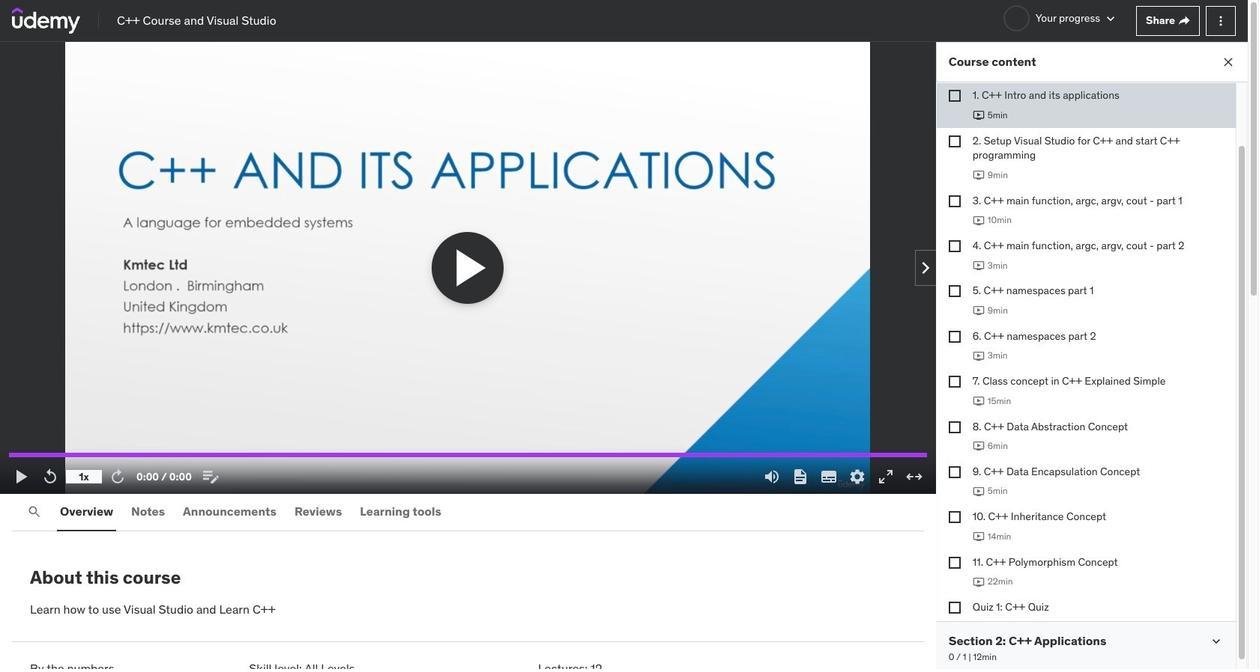 Task type: describe. For each thing, give the bounding box(es) containing it.
play c++ main function, argc, argv, cout - part 1 image
[[973, 215, 985, 227]]

sidebar element
[[936, 14, 1248, 670]]

xsmall image for the play c++ inheritance concept image
[[949, 512, 961, 524]]

play c++ main function, argc, argv, cout - part 2 image
[[973, 260, 985, 272]]

play c++ data abstraction concept image
[[973, 441, 985, 453]]

play image
[[13, 468, 31, 486]]

xsmall image for play c++ data encapsulation concept image
[[949, 467, 961, 479]]

play c++ intro and its applications image
[[973, 110, 985, 122]]

expanded view image
[[905, 468, 923, 486]]

progress bar slider
[[9, 447, 927, 465]]

mute image
[[763, 468, 781, 486]]

play class concept in c++ explained simple image
[[973, 396, 985, 408]]

xsmall image for play c++ data abstraction concept image at the bottom of the page
[[949, 422, 961, 434]]

search image
[[27, 505, 42, 520]]

rewind 5 seconds image
[[41, 468, 59, 486]]

xsmall image for play setup visual studio for c++ and start c++ programming icon on the right of page
[[949, 135, 961, 147]]

fullscreen image
[[877, 468, 895, 486]]

play c++ inheritance concept image
[[973, 532, 985, 544]]

xsmall image for play c++ main function, argc, argv, cout - part 2 image
[[949, 241, 961, 253]]

play c++ polymorphism concept image
[[973, 577, 985, 589]]



Task type: vqa. For each thing, say whether or not it's contained in the screenshot.
xsmall icon corresponding to Play C++ Data Encapsulation Concept icon
yes



Task type: locate. For each thing, give the bounding box(es) containing it.
xsmall image
[[1178, 15, 1190, 27], [949, 90, 961, 102], [949, 135, 961, 147], [949, 195, 961, 207], [949, 241, 961, 253], [949, 376, 961, 388], [949, 422, 961, 434], [949, 512, 961, 524]]

4 xsmall image from the top
[[949, 557, 961, 569]]

subtitles image
[[820, 468, 838, 486]]

5 xsmall image from the top
[[949, 603, 961, 615]]

play setup visual studio for c++ and start c++ programming image
[[973, 169, 985, 181]]

xsmall image for play c++ main function, argc, argv, cout - part 1 image
[[949, 195, 961, 207]]

xsmall image for play c++ polymorphism concept icon
[[949, 557, 961, 569]]

small image
[[1103, 11, 1118, 26]]

1 xsmall image from the top
[[949, 286, 961, 298]]

transcript in sidebar region image
[[791, 468, 809, 486]]

play video image
[[447, 244, 495, 292]]

xsmall image for play c++ intro and its applications icon
[[949, 90, 961, 102]]

3 xsmall image from the top
[[949, 467, 961, 479]]

udemy image
[[12, 8, 80, 33]]

add note image
[[202, 468, 220, 486]]

settings image
[[848, 468, 866, 486]]

xsmall image
[[949, 286, 961, 298], [949, 331, 961, 343], [949, 467, 961, 479], [949, 557, 961, 569], [949, 603, 961, 615]]

close course content sidebar image
[[1221, 55, 1236, 70]]

xsmall image for play c++ namespaces part 1 image
[[949, 286, 961, 298]]

play c++ namespaces part 2 image
[[973, 351, 985, 363]]

2 xsmall image from the top
[[949, 331, 961, 343]]

forward 5 seconds image
[[109, 468, 127, 486]]

actions image
[[1213, 13, 1228, 28]]

play c++ data encapsulation concept image
[[973, 486, 985, 498]]

small image
[[1209, 635, 1224, 649]]

xsmall image for play c++ namespaces part 2 'image'
[[949, 331, 961, 343]]

go to next lecture image
[[914, 256, 938, 280]]

xsmall image for "play class concept in c++ explained simple" image
[[949, 376, 961, 388]]

play c++ namespaces part 1 image
[[973, 305, 985, 317]]



